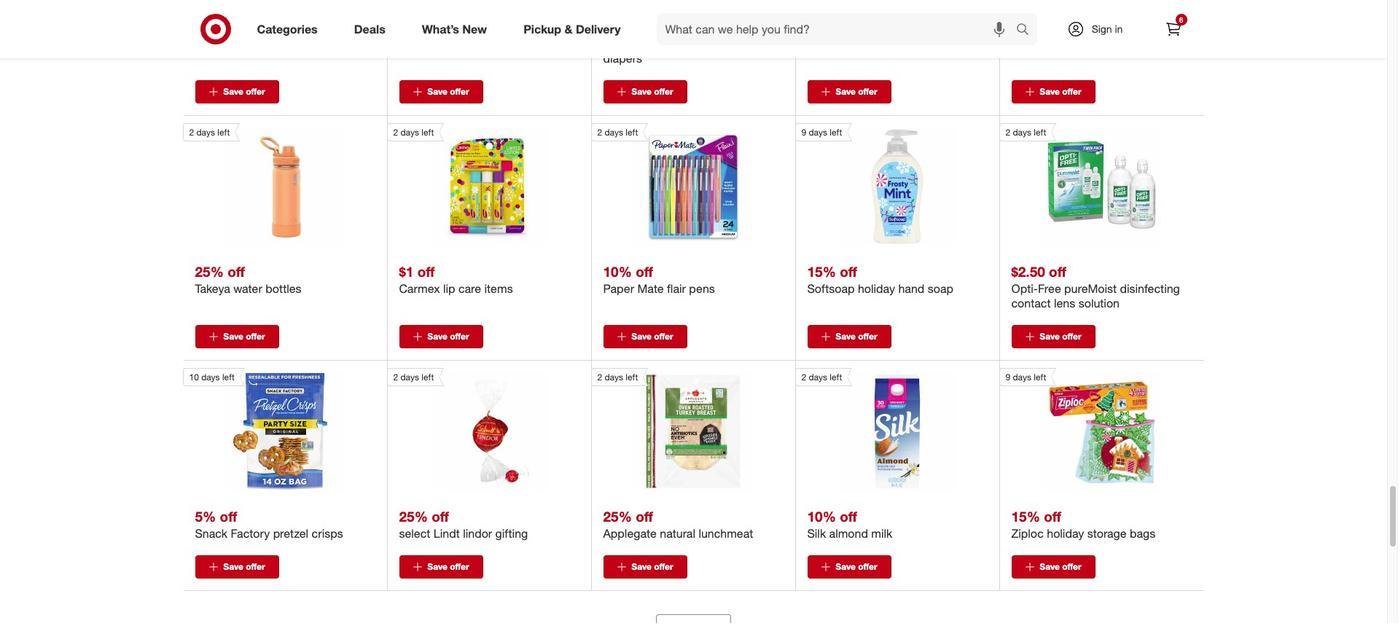 Task type: locate. For each thing, give the bounding box(es) containing it.
pickup
[[524, 22, 562, 36]]

5% up snyder's
[[1012, 18, 1033, 35]]

holiday
[[858, 281, 896, 296], [1047, 526, 1085, 541]]

25% up select
[[399, 508, 428, 525]]

save offer down water
[[223, 331, 265, 342]]

0 horizontal spatial 10%
[[604, 263, 632, 280]]

save offer down lip on the left top of the page
[[428, 331, 469, 342]]

in
[[1115, 23, 1123, 35]]

left for 25% off select lindt lindor gifting
[[422, 372, 434, 383]]

offer down 'swaddlers'
[[654, 86, 674, 97]]

offer down 15% off ziploc holiday storage bags
[[1063, 561, 1082, 572]]

holiday for 15% off ziploc holiday storage bags
[[1047, 526, 1085, 541]]

save down gather
[[223, 86, 243, 97]]

1 horizontal spatial &
[[565, 22, 573, 36]]

offer down gather
[[246, 86, 265, 97]]

25% off select lindt lindor gifting
[[399, 508, 528, 541]]

offer down what's new link
[[450, 86, 469, 97]]

1 horizontal spatial 15%
[[808, 263, 836, 280]]

1 horizontal spatial 9 days left button
[[1000, 368, 1161, 491]]

lens
[[1055, 296, 1076, 311]]

save offer down lens at the right of page
[[1040, 331, 1082, 342]]

offer down 15% off softsoap holiday hand soap
[[859, 331, 878, 342]]

25% up 'applegate'
[[604, 508, 632, 525]]

0 horizontal spatial 25%
[[195, 263, 224, 280]]

save offer button for 10% off paper mate flair pens
[[604, 325, 687, 348]]

save offer button down diapers
[[604, 80, 687, 103]]

9 days left button for 15% off softsoap holiday hand soap
[[795, 123, 957, 246]]

1 vertical spatial 10%
[[808, 508, 836, 525]]

opti-
[[1012, 281, 1039, 296]]

offer for 25% off select lindt lindor gifting
[[450, 561, 469, 572]]

$1
[[399, 263, 414, 280]]

save offer button down seasonal
[[808, 80, 892, 103]]

search
[[1010, 23, 1045, 38]]

2 horizontal spatial 25%
[[604, 508, 632, 525]]

save offer down "factory"
[[223, 561, 265, 572]]

ziploc
[[1012, 526, 1044, 541]]

15% inside 15% off softsoap holiday hand soap
[[808, 263, 836, 280]]

& inside $3 off pampers swaddlers & pure diapers
[[710, 36, 717, 51]]

2 horizontal spatial &
[[710, 36, 717, 51]]

9 days left button
[[795, 123, 957, 246], [1000, 368, 1161, 491]]

left
[[218, 127, 230, 138], [422, 127, 434, 138], [626, 127, 638, 138], [830, 127, 843, 138], [1034, 127, 1047, 138], [222, 372, 235, 383], [422, 372, 434, 383], [626, 372, 638, 383], [830, 372, 843, 383], [1034, 372, 1047, 383]]

save offer down softsoap
[[836, 331, 878, 342]]

off inside $1 off carmex lip care items
[[418, 263, 435, 280]]

left for $2.50 off opti-free puremoist disinfecting contact lens solution
[[1034, 127, 1047, 138]]

save offer down gather
[[223, 86, 265, 97]]

lip
[[443, 281, 455, 296]]

save for 5% off snack factory pretzel crisps
[[223, 561, 243, 572]]

cards
[[939, 36, 970, 51]]

2 days left for 10% off silk almond milk
[[802, 372, 843, 383]]

25% off takeya water bottles
[[195, 263, 302, 296]]

6
[[1180, 15, 1184, 24]]

off inside 15% off ziploc holiday storage bags
[[1045, 508, 1062, 525]]

2 days left button
[[183, 123, 344, 246], [387, 123, 548, 246], [591, 123, 753, 246], [1000, 123, 1161, 246], [387, 368, 548, 491], [591, 368, 753, 491], [795, 368, 957, 491]]

save offer down ziploc
[[1040, 561, 1082, 572]]

offer for 15% off softsoap holiday hand soap
[[859, 331, 878, 342]]

offer down care
[[450, 331, 469, 342]]

15%
[[399, 18, 428, 35], [808, 263, 836, 280], [1012, 508, 1041, 525]]

0 horizontal spatial 15%
[[399, 18, 428, 35]]

& right good
[[228, 36, 235, 51]]

save offer button up 10 days left
[[195, 325, 279, 348]]

offer for 15% off ziploc holiday storage bags
[[1063, 561, 1082, 572]]

1 horizontal spatial 9
[[1006, 372, 1011, 383]]

save offer for 10% off paper mate flair pens
[[632, 331, 674, 342]]

& right pickup
[[565, 22, 573, 36]]

2 for 10% off silk almond milk
[[802, 372, 807, 383]]

2 for 25% off applegate natural lunchmeat
[[598, 372, 603, 383]]

0 horizontal spatial 9
[[802, 127, 807, 138]]

carmex
[[399, 281, 440, 296]]

off for 20% off good & gather frozen shrimp
[[228, 18, 245, 35]]

save offer down diapers
[[632, 86, 674, 97]]

save offer button down almond
[[808, 556, 892, 579]]

offer down boxed
[[859, 86, 878, 97]]

1 horizontal spatial holiday
[[1047, 526, 1085, 541]]

10% inside 10% off paper mate flair pens
[[604, 263, 632, 280]]

& inside the pickup & delivery link
[[565, 22, 573, 36]]

10 days left
[[189, 372, 235, 383]]

off inside 5% off snyder's of hanover pretzels
[[1037, 18, 1054, 35]]

9 for 15% off ziploc holiday storage bags
[[1006, 372, 1011, 383]]

offer down "factory"
[[246, 561, 265, 572]]

0 horizontal spatial holiday
[[858, 281, 896, 296]]

off for 15% off ziploc holiday storage bags
[[1045, 508, 1062, 525]]

save down "factory"
[[223, 561, 243, 572]]

save offer button down lens at the right of page
[[1012, 325, 1096, 348]]

save offer down what's new
[[428, 86, 469, 97]]

save for 15% off ziploc holiday storage bags
[[1040, 561, 1060, 572]]

1 vertical spatial 9
[[1006, 372, 1011, 383]]

pretzels
[[1121, 36, 1162, 51]]

5% inside the 5% off snack factory pretzel crisps
[[195, 508, 216, 525]]

left for 25% off takeya water bottles
[[218, 127, 230, 138]]

categories link
[[245, 13, 336, 45]]

save offer button for 15% off ziploc holiday storage bags
[[1012, 556, 1096, 579]]

5% inside 5% off snyder's of hanover pretzels
[[1012, 18, 1033, 35]]

off for 15% off softsoap holiday hand soap
[[840, 263, 858, 280]]

15% for 15% off softsoap holiday hand soap
[[808, 263, 836, 280]]

save offer button down mate
[[604, 325, 687, 348]]

$2.50
[[1012, 263, 1046, 280]]

save offer down of
[[1040, 86, 1082, 97]]

offer down natural
[[654, 561, 674, 572]]

save offer for 40% off seasonal boxed holiday cards
[[836, 86, 878, 97]]

save down lindt
[[428, 561, 448, 572]]

left for 10% off silk almond milk
[[830, 372, 843, 383]]

offer for 5% off snack factory pretzel crisps
[[246, 561, 265, 572]]

save offer button down gather
[[195, 80, 279, 103]]

15% for 15% off
[[399, 18, 428, 35]]

save for 5% off snyder's of hanover pretzels
[[1040, 86, 1060, 97]]

soap
[[928, 281, 954, 296]]

1 vertical spatial 15%
[[808, 263, 836, 280]]

save offer down 'applegate'
[[632, 561, 674, 572]]

save offer down mate
[[632, 331, 674, 342]]

save offer for 15% off ziploc holiday storage bags
[[1040, 561, 1082, 572]]

save offer button down of
[[1012, 80, 1096, 103]]

sign
[[1092, 23, 1113, 35]]

save offer for 15% off softsoap holiday hand soap
[[836, 331, 878, 342]]

pure
[[720, 36, 744, 51]]

0 horizontal spatial 9 days left button
[[795, 123, 957, 246]]

save offer down lindt
[[428, 561, 469, 572]]

left for 25% off applegate natural lunchmeat
[[626, 372, 638, 383]]

25% for 25% off takeya water bottles
[[195, 263, 224, 280]]

takeya
[[195, 281, 230, 296]]

0 vertical spatial 9 days left button
[[795, 123, 957, 246]]

10% up silk
[[808, 508, 836, 525]]

off inside 20% off good & gather frozen shrimp
[[228, 18, 245, 35]]

9 days left for 15% off ziploc holiday storage bags
[[1006, 372, 1047, 383]]

pens
[[689, 281, 715, 296]]

& left pure
[[710, 36, 717, 51]]

off for 25% off applegate natural lunchmeat
[[636, 508, 653, 525]]

save down snyder's
[[1040, 86, 1060, 97]]

offer down flair
[[654, 331, 674, 342]]

holiday inside 15% off softsoap holiday hand soap
[[858, 281, 896, 296]]

save offer button down ziploc
[[1012, 556, 1096, 579]]

1 vertical spatial 5%
[[195, 508, 216, 525]]

save offer button down lip on the left top of the page
[[399, 325, 483, 348]]

holiday inside 15% off ziploc holiday storage bags
[[1047, 526, 1085, 541]]

25% inside "25% off applegate natural lunchmeat"
[[604, 508, 632, 525]]

offer down milk
[[859, 561, 878, 572]]

paper
[[604, 281, 635, 296]]

0 vertical spatial 10%
[[604, 263, 632, 280]]

offer down lens at the right of page
[[1063, 331, 1082, 342]]

10 days left button
[[183, 368, 344, 491]]

25% for 25% off applegate natural lunchmeat
[[604, 508, 632, 525]]

off inside the 5% off snack factory pretzel crisps
[[220, 508, 237, 525]]

2 vertical spatial 15%
[[1012, 508, 1041, 525]]

off inside $2.50 off opti-free puremoist disinfecting contact lens solution
[[1050, 263, 1067, 280]]

5% up the snack
[[195, 508, 216, 525]]

25% for 25% off select lindt lindor gifting
[[399, 508, 428, 525]]

swaddlers
[[654, 36, 707, 51]]

2 days left button for $2.50 off opti-free puremoist disinfecting contact lens solution
[[1000, 123, 1161, 246]]

off inside '40% off seasonal boxed holiday cards'
[[840, 18, 858, 35]]

0 horizontal spatial 9 days left
[[802, 127, 843, 138]]

pickup & delivery
[[524, 22, 621, 36]]

save for 40% off seasonal boxed holiday cards
[[836, 86, 856, 97]]

15% inside 15% off ziploc holiday storage bags
[[1012, 508, 1041, 525]]

&
[[565, 22, 573, 36], [228, 36, 235, 51], [710, 36, 717, 51]]

9
[[802, 127, 807, 138], [1006, 372, 1011, 383]]

save down seasonal
[[836, 86, 856, 97]]

off inside 10% off silk almond milk
[[840, 508, 858, 525]]

2 for 25% off takeya water bottles
[[189, 127, 194, 138]]

holiday right ziploc
[[1047, 526, 1085, 541]]

15% off
[[399, 18, 449, 35]]

save down 'applegate'
[[632, 561, 652, 572]]

save down diapers
[[632, 86, 652, 97]]

1 vertical spatial 9 days left
[[1006, 372, 1047, 383]]

2 days left for $1 off carmex lip care items
[[393, 127, 434, 138]]

5% for 5% off snyder's of hanover pretzels
[[1012, 18, 1033, 35]]

save offer button for 5% off snack factory pretzel crisps
[[195, 556, 279, 579]]

save down the what's at the left top of the page
[[428, 86, 448, 97]]

days
[[197, 127, 215, 138], [401, 127, 419, 138], [605, 127, 624, 138], [809, 127, 828, 138], [1013, 127, 1032, 138], [201, 372, 220, 383], [401, 372, 419, 383], [605, 372, 624, 383], [809, 372, 828, 383], [1013, 372, 1032, 383]]

save down lip on the left top of the page
[[428, 331, 448, 342]]

snack
[[195, 526, 228, 541]]

0 vertical spatial holiday
[[858, 281, 896, 296]]

save down lens at the right of page
[[1040, 331, 1060, 342]]

offer for $2.50 off opti-free puremoist disinfecting contact lens solution
[[1063, 331, 1082, 342]]

10% inside 10% off silk almond milk
[[808, 508, 836, 525]]

5%
[[1012, 18, 1033, 35], [195, 508, 216, 525]]

save for 25% off applegate natural lunchmeat
[[632, 561, 652, 572]]

gather
[[238, 36, 274, 51]]

10%
[[604, 263, 632, 280], [808, 508, 836, 525]]

1 horizontal spatial 25%
[[399, 508, 428, 525]]

25% up the takeya
[[195, 263, 224, 280]]

2 horizontal spatial 15%
[[1012, 508, 1041, 525]]

seasonal
[[808, 36, 856, 51]]

holiday left hand
[[858, 281, 896, 296]]

2 for $1 off carmex lip care items
[[393, 127, 398, 138]]

offer down lindt
[[450, 561, 469, 572]]

save offer down almond
[[836, 561, 878, 572]]

0 horizontal spatial &
[[228, 36, 235, 51]]

save for 15% off softsoap holiday hand soap
[[836, 331, 856, 342]]

$1 off carmex lip care items
[[399, 263, 513, 296]]

1 vertical spatial 9 days left button
[[1000, 368, 1161, 491]]

save offer button down 'applegate'
[[604, 556, 687, 579]]

save offer button for 10% off silk almond milk
[[808, 556, 892, 579]]

0 vertical spatial 15%
[[399, 18, 428, 35]]

save offer for $1 off carmex lip care items
[[428, 331, 469, 342]]

1 vertical spatial holiday
[[1047, 526, 1085, 541]]

2
[[189, 127, 194, 138], [393, 127, 398, 138], [598, 127, 603, 138], [1006, 127, 1011, 138], [393, 372, 398, 383], [598, 372, 603, 383], [802, 372, 807, 383]]

off inside 10% off paper mate flair pens
[[636, 263, 653, 280]]

offer for $3 off pampers swaddlers & pure diapers
[[654, 86, 674, 97]]

25% inside 25% off select lindt lindor gifting
[[399, 508, 428, 525]]

10% up paper
[[604, 263, 632, 280]]

15% up softsoap
[[808, 263, 836, 280]]

off inside "25% off applegate natural lunchmeat"
[[636, 508, 653, 525]]

offer for 10% off silk almond milk
[[859, 561, 878, 572]]

off
[[228, 18, 245, 35], [432, 18, 449, 35], [622, 18, 639, 35], [840, 18, 858, 35], [1037, 18, 1054, 35], [228, 263, 245, 280], [418, 263, 435, 280], [636, 263, 653, 280], [840, 263, 858, 280], [1050, 263, 1067, 280], [220, 508, 237, 525], [432, 508, 449, 525], [636, 508, 653, 525], [840, 508, 858, 525], [1045, 508, 1062, 525]]

offer
[[246, 86, 265, 97], [450, 86, 469, 97], [654, 86, 674, 97], [859, 86, 878, 97], [1063, 86, 1082, 97], [246, 331, 265, 342], [450, 331, 469, 342], [654, 331, 674, 342], [859, 331, 878, 342], [1063, 331, 1082, 342], [246, 561, 265, 572], [450, 561, 469, 572], [654, 561, 674, 572], [859, 561, 878, 572], [1063, 561, 1082, 572]]

save down mate
[[632, 331, 652, 342]]

bottles
[[266, 281, 302, 296]]

off inside the 25% off takeya water bottles
[[228, 263, 245, 280]]

15% right the 'deals'
[[399, 18, 428, 35]]

save offer button down lindt
[[399, 556, 483, 579]]

off inside 15% off softsoap holiday hand soap
[[840, 263, 858, 280]]

1 horizontal spatial 10%
[[808, 508, 836, 525]]

off inside 25% off select lindt lindor gifting
[[432, 508, 449, 525]]

save
[[223, 86, 243, 97], [428, 86, 448, 97], [632, 86, 652, 97], [836, 86, 856, 97], [1040, 86, 1060, 97], [223, 331, 243, 342], [428, 331, 448, 342], [632, 331, 652, 342], [836, 331, 856, 342], [1040, 331, 1060, 342], [223, 561, 243, 572], [428, 561, 448, 572], [632, 561, 652, 572], [836, 561, 856, 572], [1040, 561, 1060, 572]]

save down almond
[[836, 561, 856, 572]]

0 vertical spatial 9 days left
[[802, 127, 843, 138]]

save offer button
[[195, 80, 279, 103], [399, 80, 483, 103], [604, 80, 687, 103], [808, 80, 892, 103], [1012, 80, 1096, 103], [195, 325, 279, 348], [399, 325, 483, 348], [604, 325, 687, 348], [808, 325, 892, 348], [1012, 325, 1096, 348], [195, 556, 279, 579], [399, 556, 483, 579], [604, 556, 687, 579], [808, 556, 892, 579], [1012, 556, 1096, 579]]

off inside $3 off pampers swaddlers & pure diapers
[[622, 18, 639, 35]]

0 vertical spatial 5%
[[1012, 18, 1033, 35]]

days for 10% off silk almond milk
[[809, 372, 828, 383]]

categories
[[257, 22, 318, 36]]

off inside button
[[432, 18, 449, 35]]

select
[[399, 526, 431, 541]]

save offer button down softsoap
[[808, 325, 892, 348]]

save offer down boxed
[[836, 86, 878, 97]]

1 horizontal spatial 9 days left
[[1006, 372, 1047, 383]]

0 vertical spatial 9
[[802, 127, 807, 138]]

save offer button down "factory"
[[195, 556, 279, 579]]

offer down of
[[1063, 86, 1082, 97]]

save down softsoap
[[836, 331, 856, 342]]

save up 10 days left
[[223, 331, 243, 342]]

2 days left for $2.50 off opti-free puremoist disinfecting contact lens solution
[[1006, 127, 1047, 138]]

25% inside the 25% off takeya water bottles
[[195, 263, 224, 280]]

25%
[[195, 263, 224, 280], [399, 508, 428, 525], [604, 508, 632, 525]]

save down ziploc
[[1040, 561, 1060, 572]]

15% inside 15% off button
[[399, 18, 428, 35]]

15% up ziploc
[[1012, 508, 1041, 525]]

save offer for $2.50 off opti-free puremoist disinfecting contact lens solution
[[1040, 331, 1082, 342]]

1 horizontal spatial 5%
[[1012, 18, 1033, 35]]

save offer button for 15% off softsoap holiday hand soap
[[808, 325, 892, 348]]

offer down water
[[246, 331, 265, 342]]

0 horizontal spatial 5%
[[195, 508, 216, 525]]

save for $2.50 off opti-free puremoist disinfecting contact lens solution
[[1040, 331, 1060, 342]]



Task type: vqa. For each thing, say whether or not it's contained in the screenshot.
when you spend $50 on toys & craft kits*
no



Task type: describe. For each thing, give the bounding box(es) containing it.
save offer for 20% off good & gather frozen shrimp
[[223, 86, 265, 97]]

days for 15% off ziploc holiday storage bags
[[1013, 372, 1032, 383]]

lunchmeat
[[699, 526, 754, 541]]

save for 25% off select lindt lindor gifting
[[428, 561, 448, 572]]

delivery
[[576, 22, 621, 36]]

offer for 10% off paper mate flair pens
[[654, 331, 674, 342]]

days for $2.50 off opti-free puremoist disinfecting contact lens solution
[[1013, 127, 1032, 138]]

save for $1 off carmex lip care items
[[428, 331, 448, 342]]

2 days left for 25% off select lindt lindor gifting
[[393, 372, 434, 383]]

save offer button for 5% off snyder's of hanover pretzels
[[1012, 80, 1096, 103]]

40%
[[808, 18, 836, 35]]

15% off button
[[399, 5, 579, 66]]

$2.50 off opti-free puremoist disinfecting contact lens solution
[[1012, 263, 1181, 311]]

days for 10% off paper mate flair pens
[[605, 127, 624, 138]]

save offer for $3 off pampers swaddlers & pure diapers
[[632, 86, 674, 97]]

20% off good & gather frozen shrimp
[[195, 18, 353, 51]]

save for 10% off paper mate flair pens
[[632, 331, 652, 342]]

5% off snyder's of hanover pretzels
[[1012, 18, 1162, 51]]

natural
[[660, 526, 696, 541]]

10
[[189, 372, 199, 383]]

$3 off pampers swaddlers & pure diapers
[[604, 18, 744, 66]]

2 days left button for $1 off carmex lip care items
[[387, 123, 548, 246]]

days for 25% off takeya water bottles
[[197, 127, 215, 138]]

save offer for 25% off applegate natural lunchmeat
[[632, 561, 674, 572]]

15% for 15% off ziploc holiday storage bags
[[1012, 508, 1041, 525]]

save offer button for 25% off applegate natural lunchmeat
[[604, 556, 687, 579]]

mate
[[638, 281, 664, 296]]

silk
[[808, 526, 826, 541]]

good
[[195, 36, 225, 51]]

10% for 10% off paper mate flair pens
[[604, 263, 632, 280]]

flair
[[667, 281, 686, 296]]

save offer for 25% off takeya water bottles
[[223, 331, 265, 342]]

save offer button for $2.50 off opti-free puremoist disinfecting contact lens solution
[[1012, 325, 1096, 348]]

save for $3 off pampers swaddlers & pure diapers
[[632, 86, 652, 97]]

items
[[485, 281, 513, 296]]

off for 5% off snyder's of hanover pretzels
[[1037, 18, 1054, 35]]

off for $3 off pampers swaddlers & pure diapers
[[622, 18, 639, 35]]

factory
[[231, 526, 270, 541]]

left for 10% off paper mate flair pens
[[626, 127, 638, 138]]

offer for $1 off carmex lip care items
[[450, 331, 469, 342]]

puremoist
[[1065, 281, 1117, 296]]

What can we help you find? suggestions appear below search field
[[657, 13, 1020, 45]]

what's new
[[422, 22, 487, 36]]

10% off silk almond milk
[[808, 508, 893, 541]]

2 for $2.50 off opti-free puremoist disinfecting contact lens solution
[[1006, 127, 1011, 138]]

offer for 40% off seasonal boxed holiday cards
[[859, 86, 878, 97]]

holiday for 15% off softsoap holiday hand soap
[[858, 281, 896, 296]]

days for 5% off snack factory pretzel crisps
[[201, 372, 220, 383]]

almond
[[830, 526, 869, 541]]

left for $1 off carmex lip care items
[[422, 127, 434, 138]]

pickup & delivery link
[[511, 13, 639, 45]]

save offer button for 25% off takeya water bottles
[[195, 325, 279, 348]]

of
[[1061, 36, 1071, 51]]

off for $1 off carmex lip care items
[[418, 263, 435, 280]]

offer for 5% off snyder's of hanover pretzels
[[1063, 86, 1082, 97]]

save for 25% off takeya water bottles
[[223, 331, 243, 342]]

15% off softsoap holiday hand soap
[[808, 263, 954, 296]]

9 for 15% off softsoap holiday hand soap
[[802, 127, 807, 138]]

10% for 10% off silk almond milk
[[808, 508, 836, 525]]

2 for 10% off paper mate flair pens
[[598, 127, 603, 138]]

off for 5% off snack factory pretzel crisps
[[220, 508, 237, 525]]

$3
[[604, 18, 618, 35]]

lindor
[[463, 526, 492, 541]]

left for 5% off snack factory pretzel crisps
[[222, 372, 235, 383]]

pretzel
[[273, 526, 309, 541]]

save offer button for 25% off select lindt lindor gifting
[[399, 556, 483, 579]]

crisps
[[312, 526, 343, 541]]

disinfecting
[[1121, 281, 1181, 296]]

boxed
[[859, 36, 893, 51]]

pampers
[[604, 36, 650, 51]]

2 days left button for 25% off select lindt lindor gifting
[[387, 368, 548, 491]]

40% off seasonal boxed holiday cards
[[808, 18, 970, 51]]

save offer for 25% off select lindt lindor gifting
[[428, 561, 469, 572]]

2 days left button for 25% off takeya water bottles
[[183, 123, 344, 246]]

save offer for 5% off snyder's of hanover pretzels
[[1040, 86, 1082, 97]]

off for $2.50 off opti-free puremoist disinfecting contact lens solution
[[1050, 263, 1067, 280]]

left for 15% off ziploc holiday storage bags
[[1034, 372, 1047, 383]]

2 days left button for 10% off paper mate flair pens
[[591, 123, 753, 246]]

hand
[[899, 281, 925, 296]]

shrimp
[[316, 36, 353, 51]]

& inside 20% off good & gather frozen shrimp
[[228, 36, 235, 51]]

off for 25% off select lindt lindor gifting
[[432, 508, 449, 525]]

offer for 20% off good & gather frozen shrimp
[[246, 86, 265, 97]]

snyder's
[[1012, 36, 1058, 51]]

save offer button down the what's at the left top of the page
[[399, 80, 483, 103]]

care
[[459, 281, 481, 296]]

diapers
[[604, 51, 643, 66]]

offer for 25% off applegate natural lunchmeat
[[654, 561, 674, 572]]

save for 20% off good & gather frozen shrimp
[[223, 86, 243, 97]]

milk
[[872, 526, 893, 541]]

sign in
[[1092, 23, 1123, 35]]

applegate
[[604, 526, 657, 541]]

off for 10% off silk almond milk
[[840, 508, 858, 525]]

search button
[[1010, 13, 1045, 48]]

what's
[[422, 22, 459, 36]]

save offer for 10% off silk almond milk
[[836, 561, 878, 572]]

new
[[463, 22, 487, 36]]

2 days left for 25% off applegate natural lunchmeat
[[598, 372, 638, 383]]

water
[[234, 281, 262, 296]]

9 days left button for 15% off ziploc holiday storage bags
[[1000, 368, 1161, 491]]

solution
[[1079, 296, 1120, 311]]

save offer button for 20% off good & gather frozen shrimp
[[195, 80, 279, 103]]

hanover
[[1074, 36, 1118, 51]]

days for 25% off applegate natural lunchmeat
[[605, 372, 624, 383]]

lindt
[[434, 526, 460, 541]]

offer for 25% off takeya water bottles
[[246, 331, 265, 342]]

2 for 25% off select lindt lindor gifting
[[393, 372, 398, 383]]

holiday
[[896, 36, 935, 51]]

6 link
[[1158, 13, 1190, 45]]

9 days left for 15% off softsoap holiday hand soap
[[802, 127, 843, 138]]

10% off paper mate flair pens
[[604, 263, 715, 296]]

5% off snack factory pretzel crisps
[[195, 508, 343, 541]]

off for 40% off seasonal boxed holiday cards
[[840, 18, 858, 35]]

what's new link
[[410, 13, 506, 45]]

deals
[[354, 22, 386, 36]]

save for 10% off silk almond milk
[[836, 561, 856, 572]]

left for 15% off softsoap holiday hand soap
[[830, 127, 843, 138]]

frozen
[[277, 36, 312, 51]]

deals link
[[342, 13, 404, 45]]

2 days left button for 25% off applegate natural lunchmeat
[[591, 368, 753, 491]]

contact
[[1012, 296, 1051, 311]]

sign in link
[[1055, 13, 1146, 45]]

2 days left button for 10% off silk almond milk
[[795, 368, 957, 491]]

2 days left for 10% off paper mate flair pens
[[598, 127, 638, 138]]

storage
[[1088, 526, 1127, 541]]

save offer button for $1 off carmex lip care items
[[399, 325, 483, 348]]

15% off ziploc holiday storage bags
[[1012, 508, 1156, 541]]

softsoap
[[808, 281, 855, 296]]

days for $1 off carmex lip care items
[[401, 127, 419, 138]]

save offer for 5% off snack factory pretzel crisps
[[223, 561, 265, 572]]

save offer button for $3 off pampers swaddlers & pure diapers
[[604, 80, 687, 103]]

free
[[1039, 281, 1062, 296]]

save offer button for 40% off seasonal boxed holiday cards
[[808, 80, 892, 103]]

days for 25% off select lindt lindor gifting
[[401, 372, 419, 383]]

2 days left for 25% off takeya water bottles
[[189, 127, 230, 138]]

gifting
[[496, 526, 528, 541]]

days for 15% off softsoap holiday hand soap
[[809, 127, 828, 138]]

bags
[[1130, 526, 1156, 541]]

20%
[[195, 18, 224, 35]]

5% for 5% off snack factory pretzel crisps
[[195, 508, 216, 525]]

25% off applegate natural lunchmeat
[[604, 508, 754, 541]]



